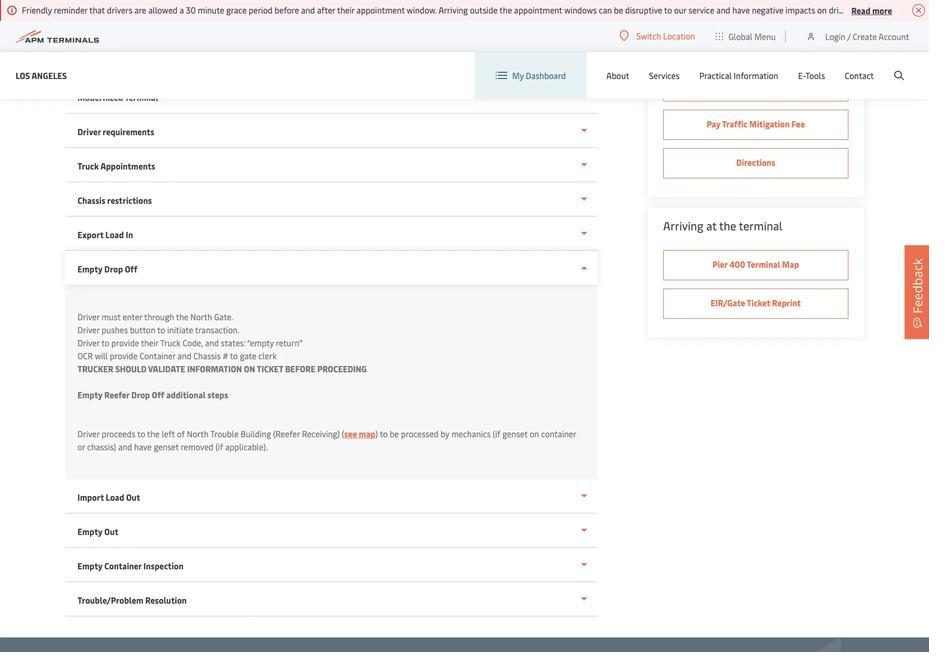 Task type: describe. For each thing, give the bounding box(es) containing it.
global menu
[[728, 30, 776, 42]]

empty for empty out
[[78, 526, 102, 537]]

switch location
[[636, 30, 695, 42]]

create
[[853, 30, 877, 42]]

chassis inside dropdown button
[[78, 195, 105, 206]]

/
[[847, 30, 851, 42]]

online
[[724, 80, 748, 91]]

about button
[[606, 52, 629, 99]]

terminal inside dropdown button
[[125, 92, 158, 103]]

our
[[674, 4, 686, 16]]

after
[[317, 4, 335, 16]]

1 horizontal spatial on
[[817, 4, 827, 16]]

and right service
[[716, 4, 730, 16]]

pay traffic mitigation fee
[[707, 118, 805, 130]]

by
[[441, 428, 449, 440]]

login / create account link
[[806, 21, 909, 51]]

1 horizontal spatial arrive
[[874, 4, 895, 16]]

chassis inside 'driver must enter through the north gate. driver pushes button to initiate transaction. driver to provide their truck code, and states: "empty return" ocr will provide container and chassis # to gate clerk trucker should validate information on ticket before proceeding'
[[193, 350, 221, 362]]

e-
[[798, 70, 805, 81]]

before
[[285, 363, 315, 375]]

location
[[663, 30, 695, 42]]

period
[[249, 4, 273, 16]]

400
[[729, 259, 745, 270]]

1 horizontal spatial out
[[126, 492, 140, 503]]

1 vertical spatial terminal
[[747, 259, 780, 270]]

0 vertical spatial provide
[[111, 337, 139, 349]]

0 vertical spatial their
[[337, 4, 354, 16]]

los
[[16, 69, 30, 81]]

export
[[78, 229, 103, 240]]

be inside ") to be processed by mechanics (if genset on container or chassis) and have genset removed (if applicable)."
[[390, 428, 399, 440]]

who
[[856, 4, 872, 16]]

4 driver from the top
[[78, 337, 100, 349]]

login / create account
[[825, 30, 909, 42]]

to right #
[[230, 350, 238, 362]]

export load in button
[[65, 217, 598, 251]]

of
[[177, 428, 185, 440]]

on inside ") to be processed by mechanics (if genset on container or chassis) and have genset removed (if applicable)."
[[530, 428, 539, 440]]

driver must enter through the north gate. driver pushes button to initiate transaction. driver to provide their truck code, and states: "empty return" ocr will provide container and chassis # to gate clerk trucker should validate information on ticket before proceeding
[[78, 311, 367, 375]]

my dashboard button
[[496, 52, 566, 99]]

container
[[541, 428, 576, 440]]

proceeding
[[317, 363, 367, 375]]

their inside 'driver must enter through the north gate. driver pushes button to initiate transaction. driver to provide their truck code, and states: "empty return" ocr will provide container and chassis # to gate clerk trucker should validate information on ticket before proceeding'
[[141, 337, 158, 349]]

information
[[187, 363, 242, 375]]

on
[[244, 363, 255, 375]]

e-tools button
[[798, 52, 825, 99]]

import load out
[[78, 492, 140, 503]]

0 horizontal spatial (if
[[215, 441, 223, 453]]

menu
[[754, 30, 776, 42]]

directions
[[736, 157, 775, 168]]

gate
[[240, 350, 256, 362]]

2 drivers from the left
[[829, 4, 854, 16]]

before you arrive
[[663, 1, 751, 16]]

chassis)
[[87, 441, 116, 453]]

2 appointment from the left
[[514, 4, 562, 16]]

chassis restrictions button
[[65, 183, 598, 217]]

feedback
[[909, 258, 926, 314]]

must
[[102, 311, 121, 322]]

outside
[[470, 4, 498, 16]]

minute
[[198, 4, 224, 16]]

empty drop off element
[[65, 285, 598, 480]]

pay traffic mitigation fee link
[[663, 110, 848, 140]]

north inside 'driver must enter through the north gate. driver pushes button to initiate transaction. driver to provide their truck code, and states: "empty return" ocr will provide container and chassis # to gate clerk trucker should validate information on ticket before proceeding'
[[190, 311, 212, 322]]

that
[[89, 4, 105, 16]]

my
[[512, 70, 524, 81]]

los angeles
[[16, 69, 67, 81]]

pier 400 terminal map link
[[663, 250, 848, 280]]

close alert image
[[912, 4, 925, 17]]

online payments
[[724, 80, 788, 91]]

are
[[134, 4, 146, 16]]

to inside ") to be processed by mechanics (if genset on container or chassis) and have genset removed (if applicable)."
[[380, 428, 388, 440]]

trouble/problem
[[78, 595, 143, 606]]

global
[[728, 30, 752, 42]]

before
[[275, 4, 299, 16]]

0 horizontal spatial arrive
[[721, 1, 751, 16]]

arriving at the terminal
[[663, 218, 782, 234]]

receiving)
[[302, 428, 340, 440]]

import
[[78, 492, 104, 503]]

empty out button
[[65, 514, 598, 548]]

driver proceeds to the left of north trouble building (reefer receiving) ( see map
[[78, 428, 375, 440]]

truck inside "dropdown button"
[[78, 160, 99, 172]]

login
[[825, 30, 845, 42]]

resolution
[[145, 595, 187, 606]]

eir/gate
[[711, 297, 745, 308]]

to left the 'our'
[[664, 4, 672, 16]]

and left after
[[301, 4, 315, 16]]

in
[[126, 229, 133, 240]]

appointments
[[100, 160, 155, 172]]

applicable).
[[225, 441, 268, 453]]

)
[[375, 428, 378, 440]]

1 horizontal spatial off
[[152, 389, 164, 401]]

driver for driver proceeds to the left of north trouble building (reefer receiving) ( see map
[[78, 428, 100, 440]]

global menu button
[[706, 21, 786, 52]]

empty for empty reefer drop off additional steps
[[78, 389, 102, 401]]

service
[[688, 4, 714, 16]]

the left left
[[147, 428, 160, 440]]

traffic
[[722, 118, 747, 130]]

reprint
[[772, 297, 801, 308]]

and inside ") to be processed by mechanics (if genset on container or chassis) and have genset removed (if applicable)."
[[118, 441, 132, 453]]

and down code,
[[177, 350, 191, 362]]

you
[[700, 1, 719, 16]]

negative
[[752, 4, 784, 16]]

time.
[[909, 4, 927, 16]]

angeles
[[32, 69, 67, 81]]

see map link
[[344, 428, 375, 440]]

read
[[851, 4, 870, 16]]

modernized terminal
[[78, 92, 158, 103]]

drop inside dropdown button
[[104, 263, 123, 275]]

trucker
[[78, 363, 113, 375]]

inspection
[[143, 560, 184, 572]]

to right the proceeds
[[137, 428, 145, 440]]

additional
[[166, 389, 206, 401]]

empty container inspection
[[78, 560, 184, 572]]

contact
[[845, 70, 874, 81]]



Task type: locate. For each thing, give the bounding box(es) containing it.
(
[[342, 428, 344, 440]]

0 horizontal spatial on
[[530, 428, 539, 440]]

drop right reefer
[[131, 389, 150, 401]]

3 driver from the top
[[78, 324, 100, 336]]

north up removed
[[187, 428, 209, 440]]

1 vertical spatial drop
[[131, 389, 150, 401]]

trouble
[[210, 428, 239, 440]]

services button
[[649, 52, 680, 99]]

be
[[614, 4, 623, 16], [390, 428, 399, 440]]

genset down left
[[154, 441, 179, 453]]

1 horizontal spatial appointment
[[514, 4, 562, 16]]

truck appointments
[[78, 160, 155, 172]]

1 horizontal spatial terminal
[[747, 259, 780, 270]]

1 horizontal spatial truck
[[160, 337, 181, 349]]

be right ')'
[[390, 428, 399, 440]]

driver requirements button
[[65, 114, 598, 148]]

the inside 'driver must enter through the north gate. driver pushes button to initiate transaction. driver to provide their truck code, and states: "empty return" ocr will provide container and chassis # to gate clerk trucker should validate information on ticket before proceeding'
[[176, 311, 188, 322]]

on left "time."
[[897, 4, 907, 16]]

pay
[[707, 118, 720, 130]]

modernized terminal button
[[65, 80, 598, 114]]

arrive right "you"
[[721, 1, 751, 16]]

empty for empty drop off
[[78, 263, 102, 275]]

1 vertical spatial container
[[104, 560, 142, 572]]

load right import
[[106, 492, 124, 503]]

0 horizontal spatial drivers
[[107, 4, 132, 16]]

their down button
[[141, 337, 158, 349]]

1 vertical spatial (if
[[215, 441, 223, 453]]

through
[[144, 311, 174, 322]]

0 vertical spatial be
[[614, 4, 623, 16]]

export load in
[[78, 229, 133, 240]]

load left in
[[105, 229, 124, 240]]

out
[[126, 492, 140, 503], [104, 526, 118, 537]]

terminal right 400
[[747, 259, 780, 270]]

truck inside 'driver must enter through the north gate. driver pushes button to initiate transaction. driver to provide their truck code, and states: "empty return" ocr will provide container and chassis # to gate clerk trucker should validate information on ticket before proceeding'
[[160, 337, 181, 349]]

1 vertical spatial their
[[141, 337, 158, 349]]

1 horizontal spatial (if
[[493, 428, 500, 440]]

30
[[186, 4, 196, 16]]

e-tools
[[798, 70, 825, 81]]

to right ')'
[[380, 428, 388, 440]]

driver for driver requirements
[[78, 126, 101, 137]]

provide up the should
[[110, 350, 138, 362]]

genset left container at bottom right
[[502, 428, 528, 440]]

load for import
[[106, 492, 124, 503]]

0 horizontal spatial their
[[141, 337, 158, 349]]

driver left pushes
[[78, 324, 100, 336]]

2 empty from the top
[[78, 389, 102, 401]]

0 vertical spatial off
[[125, 263, 137, 275]]

truck down initiate
[[160, 337, 181, 349]]

empty down trucker
[[78, 389, 102, 401]]

requirements
[[103, 126, 154, 137]]

empty drop off
[[78, 263, 137, 275]]

removed
[[181, 441, 213, 453]]

1 appointment from the left
[[356, 4, 405, 16]]

driver left must on the left
[[78, 311, 100, 322]]

genset
[[502, 428, 528, 440], [154, 441, 179, 453]]

return"
[[276, 337, 303, 349]]

container up validate on the left bottom
[[140, 350, 175, 362]]

1 vertical spatial arriving
[[663, 218, 703, 234]]

drop
[[104, 263, 123, 275], [131, 389, 150, 401]]

container inside 'driver must enter through the north gate. driver pushes button to initiate transaction. driver to provide their truck code, and states: "empty return" ocr will provide container and chassis # to gate clerk trucker should validate information on ticket before proceeding'
[[140, 350, 175, 362]]

read more
[[851, 4, 892, 16]]

switch
[[636, 30, 661, 42]]

0 vertical spatial container
[[140, 350, 175, 362]]

2 driver from the top
[[78, 311, 100, 322]]

0 vertical spatial drop
[[104, 263, 123, 275]]

empty container inspection button
[[65, 548, 598, 583]]

be right can
[[614, 4, 623, 16]]

on left container at bottom right
[[530, 428, 539, 440]]

chassis up export
[[78, 195, 105, 206]]

steps
[[207, 389, 228, 401]]

driver for driver must enter through the north gate. driver pushes button to initiate transaction. driver to provide their truck code, and states: "empty return" ocr will provide container and chassis # to gate clerk trucker should validate information on ticket before proceeding
[[78, 311, 100, 322]]

services
[[649, 70, 680, 81]]

1 vertical spatial north
[[187, 428, 209, 440]]

1 vertical spatial have
[[134, 441, 152, 453]]

0 horizontal spatial terminal
[[125, 92, 158, 103]]

eir/gate ticket reprint link
[[663, 289, 848, 319]]

on right impacts
[[817, 4, 827, 16]]

1 vertical spatial load
[[106, 492, 124, 503]]

0 horizontal spatial drop
[[104, 263, 123, 275]]

empty out
[[78, 526, 118, 537]]

1 vertical spatial be
[[390, 428, 399, 440]]

initiate
[[167, 324, 193, 336]]

or
[[78, 441, 85, 453]]

1 horizontal spatial their
[[337, 4, 354, 16]]

code,
[[183, 337, 203, 349]]

reminder
[[54, 4, 87, 16]]

to up 'will'
[[101, 337, 109, 349]]

chassis up information
[[193, 350, 221, 362]]

driver down modernized
[[78, 126, 101, 137]]

drivers left who on the right of the page
[[829, 4, 854, 16]]

have inside ") to be processed by mechanics (if genset on container or chassis) and have genset removed (if applicable)."
[[134, 441, 152, 453]]

see
[[344, 428, 357, 440]]

(if down trouble
[[215, 441, 223, 453]]

dashboard
[[526, 70, 566, 81]]

truck appointments button
[[65, 148, 598, 183]]

have down the proceeds
[[134, 441, 152, 453]]

0 horizontal spatial have
[[134, 441, 152, 453]]

container up trouble/problem resolution
[[104, 560, 142, 572]]

0 vertical spatial genset
[[502, 428, 528, 440]]

0 vertical spatial (if
[[493, 428, 500, 440]]

appointment left "windows"
[[514, 4, 562, 16]]

account
[[879, 30, 909, 42]]

appointment
[[356, 4, 405, 16], [514, 4, 562, 16]]

button
[[130, 324, 155, 336]]

1 horizontal spatial drivers
[[829, 4, 854, 16]]

3 empty from the top
[[78, 526, 102, 537]]

pushes
[[102, 324, 128, 336]]

0 vertical spatial terminal
[[125, 92, 158, 103]]

#
[[223, 350, 228, 362]]

0 horizontal spatial out
[[104, 526, 118, 537]]

provide
[[111, 337, 139, 349], [110, 350, 138, 362]]

truck left appointments
[[78, 160, 99, 172]]

map
[[782, 259, 799, 270]]

1 horizontal spatial drop
[[131, 389, 150, 401]]

transaction.
[[195, 324, 239, 336]]

0 vertical spatial north
[[190, 311, 212, 322]]

online payments link
[[663, 71, 848, 101]]

0 vertical spatial load
[[105, 229, 124, 240]]

and
[[301, 4, 315, 16], [716, 4, 730, 16], [205, 337, 219, 349], [177, 350, 191, 362], [118, 441, 132, 453]]

0 vertical spatial arriving
[[439, 4, 468, 16]]

drop down export load in on the top of the page
[[104, 263, 123, 275]]

container inside dropdown button
[[104, 560, 142, 572]]

to
[[664, 4, 672, 16], [157, 324, 165, 336], [101, 337, 109, 349], [230, 350, 238, 362], [137, 428, 145, 440], [380, 428, 388, 440]]

arriving left at
[[663, 218, 703, 234]]

empty
[[78, 263, 102, 275], [78, 389, 102, 401], [78, 526, 102, 537], [78, 560, 102, 572]]

the right outside
[[500, 4, 512, 16]]

container
[[140, 350, 175, 362], [104, 560, 142, 572]]

have up global
[[732, 4, 750, 16]]

0 horizontal spatial off
[[125, 263, 137, 275]]

1 vertical spatial provide
[[110, 350, 138, 362]]

arriving left outside
[[439, 4, 468, 16]]

about
[[606, 70, 629, 81]]

chassis restrictions
[[78, 195, 152, 206]]

left
[[162, 428, 175, 440]]

1 horizontal spatial arriving
[[663, 218, 703, 234]]

empty down export
[[78, 263, 102, 275]]

1 horizontal spatial chassis
[[193, 350, 221, 362]]

provide down pushes
[[111, 337, 139, 349]]

1 empty from the top
[[78, 263, 102, 275]]

arrive right who on the right of the page
[[874, 4, 895, 16]]

"empty
[[247, 337, 274, 349]]

north up transaction.
[[190, 311, 212, 322]]

2 horizontal spatial on
[[897, 4, 907, 16]]

directions link
[[663, 148, 848, 178]]

payments
[[750, 80, 788, 91]]

mitigation
[[749, 118, 790, 130]]

(reefer
[[273, 428, 300, 440]]

appointment left window.
[[356, 4, 405, 16]]

0 horizontal spatial appointment
[[356, 4, 405, 16]]

1 horizontal spatial have
[[732, 4, 750, 16]]

1 vertical spatial out
[[104, 526, 118, 537]]

terminal
[[739, 218, 782, 234]]

1 vertical spatial off
[[152, 389, 164, 401]]

0 vertical spatial truck
[[78, 160, 99, 172]]

a
[[180, 4, 184, 16]]

off down validate on the left bottom
[[152, 389, 164, 401]]

load for export
[[105, 229, 124, 240]]

0 horizontal spatial arriving
[[439, 4, 468, 16]]

out down the import load out
[[104, 526, 118, 537]]

practical information
[[699, 70, 778, 81]]

pier
[[713, 259, 728, 270]]

0 vertical spatial chassis
[[78, 195, 105, 206]]

4 empty from the top
[[78, 560, 102, 572]]

to down through
[[157, 324, 165, 336]]

practical
[[699, 70, 732, 81]]

my dashboard
[[512, 70, 566, 81]]

off inside dropdown button
[[125, 263, 137, 275]]

and down transaction.
[[205, 337, 219, 349]]

mechanics
[[451, 428, 491, 440]]

driver up ocr
[[78, 337, 100, 349]]

can
[[599, 4, 612, 16]]

information
[[734, 70, 778, 81]]

empty for empty container inspection
[[78, 560, 102, 572]]

) to be processed by mechanics (if genset on container or chassis) and have genset removed (if applicable).
[[78, 428, 576, 453]]

1 vertical spatial genset
[[154, 441, 179, 453]]

windows
[[564, 4, 597, 16]]

validate
[[148, 363, 185, 375]]

drivers left are
[[107, 4, 132, 16]]

0 horizontal spatial chassis
[[78, 195, 105, 206]]

out right import
[[126, 492, 140, 503]]

restrictions
[[107, 195, 152, 206]]

(if right mechanics
[[493, 428, 500, 440]]

drivers
[[107, 4, 132, 16], [829, 4, 854, 16]]

0 horizontal spatial truck
[[78, 160, 99, 172]]

eir/gate ticket reprint
[[711, 297, 801, 308]]

clerk
[[258, 350, 277, 362]]

their right after
[[337, 4, 354, 16]]

empty down the empty out
[[78, 560, 102, 572]]

driver
[[78, 126, 101, 137], [78, 311, 100, 322], [78, 324, 100, 336], [78, 337, 100, 349], [78, 428, 100, 440]]

practical information button
[[699, 52, 778, 99]]

before
[[663, 1, 697, 16]]

building
[[241, 428, 271, 440]]

ticket
[[747, 297, 770, 308]]

1 vertical spatial chassis
[[193, 350, 221, 362]]

driver up or
[[78, 428, 100, 440]]

states:
[[221, 337, 246, 349]]

terminal up requirements
[[125, 92, 158, 103]]

5 driver from the top
[[78, 428, 100, 440]]

0 horizontal spatial be
[[390, 428, 399, 440]]

1 horizontal spatial genset
[[502, 428, 528, 440]]

load
[[105, 229, 124, 240], [106, 492, 124, 503]]

tools
[[805, 70, 825, 81]]

0 vertical spatial have
[[732, 4, 750, 16]]

1 vertical spatial truck
[[160, 337, 181, 349]]

fee
[[791, 118, 805, 130]]

driver inside 'dropdown button'
[[78, 126, 101, 137]]

empty down import
[[78, 526, 102, 537]]

1 horizontal spatial be
[[614, 4, 623, 16]]

and down the proceeds
[[118, 441, 132, 453]]

1 driver from the top
[[78, 126, 101, 137]]

off down in
[[125, 263, 137, 275]]

the up initiate
[[176, 311, 188, 322]]

the right at
[[719, 218, 736, 234]]

1 drivers from the left
[[107, 4, 132, 16]]

0 horizontal spatial genset
[[154, 441, 179, 453]]

ocr
[[78, 350, 93, 362]]

0 vertical spatial out
[[126, 492, 140, 503]]



Task type: vqa. For each thing, say whether or not it's contained in the screenshot.
the Import Load Out dropdown button at the bottom of the page
yes



